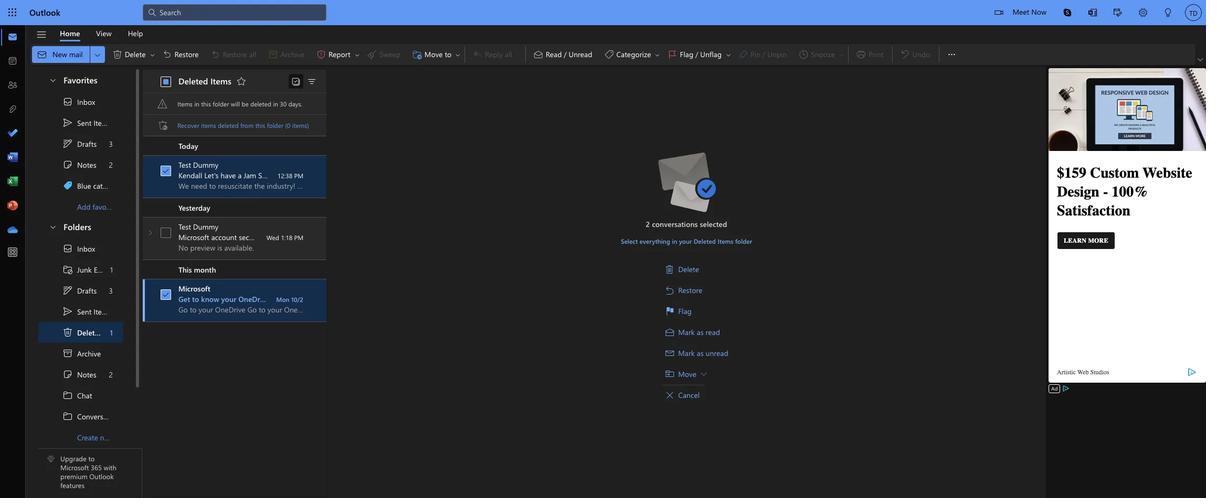 Task type: vqa. For each thing, say whether or not it's contained in the screenshot.
' blue category'
yes



Task type: describe. For each thing, give the bounding box(es) containing it.
this
[[179, 265, 192, 275]]

 delete
[[666, 264, 700, 274]]

 button
[[942, 44, 963, 65]]

Search for email, meetings, files and more. field
[[159, 7, 320, 18]]

 button
[[146, 229, 154, 237]]

 sent items for 2nd  tree item from the bottom
[[63, 118, 111, 128]]

 button for 
[[90, 46, 105, 63]]


[[996, 8, 1004, 17]]

mon
[[276, 296, 290, 304]]

 for 
[[63, 412, 73, 422]]

 button for 
[[353, 46, 362, 63]]

 for  chat
[[63, 391, 73, 401]]

info
[[266, 233, 279, 243]]

view
[[96, 28, 112, 38]]

people image
[[7, 80, 18, 91]]

2  tree item from the top
[[38, 407, 123, 428]]

everything
[[640, 237, 671, 246]]

items inside button
[[718, 237, 734, 246]]


[[666, 329, 675, 337]]

365
[[91, 464, 102, 473]]

0 horizontal spatial in
[[194, 100, 200, 108]]

this month heading
[[143, 261, 327, 280]]

outlook inside banner
[[29, 7, 60, 18]]

folder inside tree item
[[115, 433, 135, 443]]

items in this folder will be deleted in 30 days.
[[178, 100, 303, 108]]

 sent items for second  tree item from the top of the application containing outlook
[[63, 307, 111, 317]]


[[1165, 8, 1173, 17]]

kendall
[[179, 171, 202, 181]]

get
[[179, 295, 190, 305]]


[[1064, 8, 1073, 17]]

delete for 
[[125, 49, 146, 59]]


[[236, 76, 247, 87]]

2  tree item from the top
[[38, 301, 123, 322]]

deleted inside the deleted items 
[[179, 75, 208, 86]]

 for 1st  tree item from the bottom
[[63, 370, 73, 380]]

as for read
[[697, 327, 704, 337]]


[[147, 7, 158, 18]]

 button for favorites
[[44, 70, 61, 90]]

today
[[179, 141, 198, 151]]

help button
[[120, 25, 151, 41]]

 button for folders
[[44, 217, 61, 237]]


[[307, 77, 317, 87]]

folders
[[64, 222, 91, 233]]

pm inside test dummy kendall let's have a jam sesh 12:38 pm
[[294, 172, 304, 180]]

verification
[[281, 233, 316, 243]]


[[668, 49, 678, 60]]

read
[[706, 327, 721, 337]]

this inside button
[[256, 121, 265, 129]]

no
[[179, 243, 188, 253]]

0 vertical spatial this
[[201, 100, 211, 108]]

application containing outlook
[[0, 0, 1207, 499]]

/ for 
[[564, 49, 567, 59]]

 tree item
[[38, 259, 123, 280]]

 cancel
[[666, 391, 700, 400]]

as for unread
[[697, 348, 704, 358]]

add favorite tree item
[[38, 196, 123, 217]]


[[146, 229, 154, 237]]

wed 1:18 pm
[[267, 234, 304, 242]]

read
[[546, 49, 562, 59]]

1  tree item from the top
[[38, 112, 123, 133]]

 inside  move to 
[[455, 52, 461, 58]]

available.
[[224, 243, 254, 253]]

 drafts for 
[[63, 286, 97, 296]]

 inside tree
[[63, 307, 73, 317]]

 for 
[[63, 139, 73, 149]]

 inbox for 
[[63, 97, 95, 107]]

favorite
[[93, 202, 117, 212]]


[[666, 350, 675, 358]]

30
[[280, 100, 287, 108]]

powerpoint image
[[7, 201, 18, 212]]

is
[[218, 243, 222, 253]]

 inside  categorize 
[[655, 52, 661, 58]]


[[604, 49, 615, 60]]

calendar image
[[7, 56, 18, 67]]


[[533, 49, 544, 60]]

 tree item
[[38, 175, 123, 196]]

cancel
[[679, 391, 700, 400]]

 button
[[1131, 0, 1157, 27]]

Select all messages checkbox
[[159, 75, 173, 89]]

sent inside tree
[[77, 307, 92, 317]]

1 horizontal spatial in
[[273, 100, 278, 108]]

premium
[[60, 473, 88, 482]]

2 for 1st  tree item from the top of the page
[[109, 160, 113, 170]]

items up  deleted items
[[94, 307, 111, 317]]

conversations
[[652, 219, 698, 229]]

items inside  deleted items
[[105, 328, 124, 338]]

up
[[321, 295, 330, 305]]

 tree item for 
[[38, 280, 123, 301]]

sesh
[[258, 171, 273, 181]]

 button
[[1157, 0, 1182, 27]]

1 inside  junk email 1
[[110, 265, 113, 275]]

–
[[272, 295, 276, 305]]


[[63, 265, 73, 275]]

microsoft inside upgrade to microsoft 365 with premium outlook features
[[60, 464, 89, 473]]

home
[[60, 28, 80, 38]]

mobile
[[375, 295, 398, 305]]

know
[[201, 295, 219, 305]]

 button
[[289, 74, 304, 89]]

message list list box
[[143, 137, 398, 498]]

junk
[[77, 265, 92, 275]]

deleted items heading
[[173, 73, 250, 90]]

 deleted items
[[63, 328, 124, 338]]

1 horizontal spatial deleted
[[251, 100, 272, 108]]

category
[[93, 181, 122, 191]]

 tree item for 
[[38, 91, 123, 112]]


[[162, 49, 173, 60]]

 inside  move 
[[701, 372, 707, 378]]

 search field
[[143, 0, 327, 24]]

test for test dummy kendall let's have a jam sesh 12:38 pm
[[179, 160, 191, 170]]

with
[[104, 464, 117, 473]]

premium features image
[[47, 457, 55, 464]]

restore for 
[[679, 285, 703, 295]]

 restore
[[162, 49, 199, 60]]

from
[[241, 121, 254, 129]]

meet
[[1013, 7, 1030, 17]]

create new folder tree item
[[38, 428, 135, 449]]


[[666, 371, 675, 379]]

excel image
[[7, 177, 18, 188]]

2 pm from the top
[[294, 234, 304, 242]]

mail image
[[7, 32, 18, 43]]

mark for mark as unread
[[679, 348, 695, 358]]

 button
[[1056, 0, 1081, 25]]

Select a conversation checkbox
[[158, 225, 179, 242]]

favorites
[[64, 75, 97, 86]]

 right mail
[[93, 51, 102, 59]]

back
[[304, 295, 319, 305]]

 button for 
[[148, 46, 157, 63]]

dummy for test dummy
[[193, 222, 219, 232]]

move & delete group
[[32, 44, 463, 65]]

get to know your onedrive – how to back up your pc and mobile
[[179, 295, 398, 305]]


[[1115, 8, 1123, 17]]


[[666, 308, 675, 316]]

12:38
[[278, 172, 293, 180]]

tab list containing home
[[52, 25, 151, 41]]

be
[[242, 100, 249, 108]]


[[666, 266, 675, 274]]


[[1140, 8, 1148, 17]]

 inside  report 
[[354, 52, 361, 58]]

 flag / unflag 
[[668, 49, 732, 60]]

1 inside  tree item
[[110, 328, 113, 338]]

files image
[[7, 105, 18, 115]]

in inside button
[[672, 237, 678, 246]]

 junk email 1
[[63, 265, 113, 275]]

 tree item for 
[[38, 133, 123, 154]]

outlook inside upgrade to microsoft 365 with premium outlook features
[[89, 473, 114, 482]]

left-rail-appbar navigation
[[2, 25, 23, 243]]

 mark as unread
[[666, 348, 729, 358]]

and
[[360, 295, 373, 305]]

view button
[[88, 25, 120, 41]]

select a conversation image
[[161, 228, 171, 238]]

restore for 
[[175, 49, 199, 59]]

favorites tree item
[[38, 70, 123, 91]]



Task type: locate. For each thing, give the bounding box(es) containing it.
1 mark from the top
[[679, 327, 695, 337]]

 up  in the left of the page
[[63, 160, 73, 170]]

1 vertical spatial drafts
[[77, 286, 97, 296]]

select everything in your deleted items folder
[[621, 237, 753, 246]]

2  from the top
[[63, 244, 73, 254]]

1 1 from the top
[[110, 265, 113, 275]]

 inside  delete 
[[149, 52, 156, 58]]

2  from the top
[[63, 412, 73, 422]]

0 horizontal spatial deleted
[[218, 121, 239, 129]]

2 horizontal spatial in
[[672, 237, 678, 246]]

 chat
[[63, 391, 92, 401]]


[[63, 181, 73, 191]]

2 dummy from the top
[[193, 222, 219, 232]]

your right up
[[332, 295, 347, 305]]

1 select a conversation checkbox from the top
[[158, 163, 179, 180]]

0 vertical spatial 
[[63, 160, 73, 170]]

2 inbox from the top
[[77, 244, 95, 254]]

1 test from the top
[[179, 160, 191, 170]]

0 vertical spatial test
[[179, 160, 191, 170]]

1 vertical spatial 
[[63, 370, 73, 380]]

to right upgrade
[[88, 455, 95, 464]]

2 select a conversation checkbox from the top
[[158, 287, 179, 304]]

1
[[110, 265, 113, 275], [110, 328, 113, 338]]

 left get
[[162, 292, 170, 299]]

onedrive
[[239, 295, 270, 305]]

deleted inside  deleted items
[[77, 328, 103, 338]]

restore right 
[[679, 285, 703, 295]]

 tree item down favorites tree item
[[38, 112, 123, 133]]

0 vertical spatial move
[[425, 49, 443, 59]]

0 horizontal spatial outlook
[[29, 7, 60, 18]]


[[63, 349, 73, 359]]

2  button from the left
[[148, 46, 157, 63]]

1 vertical spatial flag
[[679, 306, 692, 316]]

1  from the top
[[63, 97, 73, 107]]

your down 2 conversations selected
[[680, 237, 692, 246]]

mark for mark as read
[[679, 327, 695, 337]]

1  inbox from the top
[[63, 97, 95, 107]]

 sent items up  tree item
[[63, 307, 111, 317]]

2 up everything
[[646, 219, 650, 229]]

3 down the email
[[109, 286, 113, 296]]

0 vertical spatial deleted
[[251, 100, 272, 108]]


[[1089, 8, 1098, 17]]

dummy inside test dummy kendall let's have a jam sesh 12:38 pm
[[193, 160, 219, 170]]

2  tree item from the top
[[38, 238, 123, 259]]

microsoft for microsoft
[[179, 284, 211, 294]]

1  button from the left
[[90, 46, 105, 63]]

1 vertical spatial this
[[256, 121, 265, 129]]

notes up chat
[[77, 370, 96, 380]]

home button
[[52, 25, 88, 41]]

no preview is available.
[[179, 243, 254, 253]]

0 vertical spatial 2
[[109, 160, 113, 170]]

 right 
[[455, 52, 461, 58]]

your for onedrive
[[221, 295, 237, 305]]

account
[[211, 233, 237, 243]]

add favorite
[[77, 202, 117, 212]]

2  tree item from the top
[[38, 280, 123, 301]]

1 vertical spatial select a conversation checkbox
[[158, 287, 179, 304]]

inbox for 
[[77, 244, 95, 254]]

items up recover
[[178, 100, 193, 108]]

2 inside tree
[[109, 370, 113, 380]]

 down the 
[[63, 286, 73, 296]]

in
[[194, 100, 200, 108], [273, 100, 278, 108], [672, 237, 678, 246]]

 notes inside favorites tree
[[63, 160, 96, 170]]

deleted left from on the left of page
[[218, 121, 239, 129]]

microsoft up features
[[60, 464, 89, 473]]

folder
[[213, 100, 229, 108], [267, 121, 284, 129], [736, 237, 753, 246], [115, 433, 135, 443]]

1 vertical spatial  notes
[[63, 370, 96, 380]]

archive
[[77, 349, 101, 359]]

1 vertical spatial  button
[[44, 217, 61, 237]]

select all messages image
[[161, 77, 171, 87]]

delete right ""
[[679, 264, 700, 274]]

select a conversation checkbox for kendall let's have a jam sesh
[[158, 163, 179, 180]]

move inside  move to 
[[425, 49, 443, 59]]

2 notes from the top
[[77, 370, 96, 380]]

0 horizontal spatial 
[[701, 372, 707, 378]]

1 vertical spatial  tree item
[[38, 238, 123, 259]]

 notes down  tree item
[[63, 370, 96, 380]]

/ left unflag
[[696, 49, 699, 59]]

0 vertical spatial outlook
[[29, 7, 60, 18]]

notes up blue
[[77, 160, 96, 170]]

test inside test dummy kendall let's have a jam sesh 12:38 pm
[[179, 160, 191, 170]]

how
[[278, 295, 293, 305]]

/ inside  flag / unflag 
[[696, 49, 699, 59]]

 tree item
[[38, 154, 123, 175], [38, 365, 123, 386]]

1 vertical spatial microsoft
[[179, 284, 211, 294]]

 left folders
[[49, 223, 57, 231]]

folder inside button
[[736, 237, 753, 246]]

 for 
[[63, 286, 73, 296]]

/ inside  read / unread
[[564, 49, 567, 59]]

this month
[[179, 265, 216, 275]]

0 horizontal spatial move
[[425, 49, 443, 59]]

 button
[[304, 74, 320, 89]]

to inside upgrade to microsoft 365 with premium outlook features
[[88, 455, 95, 464]]

restore right 
[[175, 49, 199, 59]]

0 vertical spatial flag
[[680, 49, 694, 59]]

items down favorites tree item
[[94, 118, 111, 128]]

this up the items
[[201, 100, 211, 108]]

1 right junk
[[110, 265, 113, 275]]

1  from the top
[[63, 139, 73, 149]]

 for get to know your onedrive – how to back up your pc and mobile
[[162, 292, 170, 299]]

flag right 
[[680, 49, 694, 59]]

1 dummy from the top
[[193, 160, 219, 170]]

1 vertical spatial 1
[[110, 328, 113, 338]]

1 vertical spatial mark
[[679, 348, 695, 358]]

 tree item down  archive
[[38, 365, 123, 386]]

 down  mark as unread
[[701, 372, 707, 378]]

flag right 
[[679, 306, 692, 316]]

1  from the top
[[162, 168, 170, 175]]

 left 
[[655, 52, 661, 58]]

0 vertical spatial  drafts
[[63, 139, 97, 149]]

dummy for test dummy kendall let's have a jam sesh 12:38 pm
[[193, 160, 219, 170]]

2  button from the top
[[44, 217, 61, 237]]

dummy
[[193, 160, 219, 170], [193, 222, 219, 232]]

 drafts
[[63, 139, 97, 149], [63, 286, 97, 296]]

 inside favorites tree
[[63, 118, 73, 128]]

a
[[238, 171, 242, 181]]

month
[[194, 265, 216, 275]]

1 drafts from the top
[[77, 139, 97, 149]]

items inside the deleted items 
[[211, 75, 232, 86]]

1 vertical spatial 
[[63, 307, 73, 317]]

1 horizontal spatial 
[[1199, 57, 1204, 63]]

yesterday heading
[[143, 199, 327, 218]]

1  tree item from the top
[[38, 133, 123, 154]]

 inbox down favorites tree item
[[63, 97, 95, 107]]

 button down  new mail
[[44, 70, 61, 90]]

 inbox
[[63, 97, 95, 107], [63, 244, 95, 254]]

 drafts for 
[[63, 139, 97, 149]]

report
[[329, 49, 351, 59]]

0 vertical spatial select a conversation checkbox
[[158, 163, 179, 180]]

tags group
[[528, 44, 847, 65]]

1 vertical spatial  tree item
[[38, 280, 123, 301]]

2 conversations selected
[[646, 219, 728, 229]]

move right 
[[679, 370, 697, 379]]

notes inside tree
[[77, 370, 96, 380]]

flag for 
[[680, 49, 694, 59]]

/ right read
[[564, 49, 567, 59]]

items left 
[[211, 75, 232, 86]]

to do image
[[7, 129, 18, 139]]


[[93, 51, 102, 59], [149, 52, 156, 58], [354, 52, 361, 58], [455, 52, 461, 58], [655, 52, 661, 58], [726, 52, 732, 58], [49, 76, 57, 84], [49, 223, 57, 231]]

 inbox inside tree
[[63, 244, 95, 254]]

move
[[425, 49, 443, 59], [679, 370, 697, 379]]

1  button from the top
[[44, 70, 61, 90]]


[[112, 49, 123, 60], [63, 328, 73, 338]]

 tree item
[[38, 322, 124, 344]]

0 vertical spatial deleted
[[179, 75, 208, 86]]

 for  delete 
[[112, 49, 123, 60]]

1 vertical spatial 
[[63, 286, 73, 296]]


[[666, 287, 675, 295]]

move for 
[[425, 49, 443, 59]]

2 1 from the top
[[110, 328, 113, 338]]

mark
[[679, 327, 695, 337], [679, 348, 695, 358]]

restore
[[175, 49, 199, 59], [679, 285, 703, 295]]

0 vertical spatial 
[[63, 97, 73, 107]]

tree
[[38, 238, 135, 449]]

items inside favorites tree
[[94, 118, 111, 128]]

 inside  flag / unflag 
[[726, 52, 732, 58]]

0 vertical spatial drafts
[[77, 139, 97, 149]]


[[36, 29, 47, 40]]

 tree item up  deleted items
[[38, 301, 123, 322]]

 tree item down  chat
[[38, 407, 123, 428]]

 button left 
[[148, 46, 157, 63]]

0 horizontal spatial 
[[63, 328, 73, 338]]

as
[[697, 327, 704, 337], [697, 348, 704, 358]]

 button
[[90, 46, 105, 63], [148, 46, 157, 63], [353, 46, 362, 63]]

1  tree item from the top
[[38, 386, 123, 407]]

upgrade
[[60, 455, 87, 464]]

outlook banner
[[0, 0, 1207, 27]]

2  from the top
[[63, 370, 73, 380]]

2 horizontal spatial your
[[680, 237, 692, 246]]

unflag
[[701, 49, 722, 59]]

drafts for 
[[77, 286, 97, 296]]

mark right 
[[679, 348, 695, 358]]

delete down help button
[[125, 49, 146, 59]]

Select a conversation checkbox
[[158, 163, 179, 180], [158, 287, 179, 304]]

more apps image
[[7, 248, 18, 258]]

to
[[445, 49, 452, 59], [192, 295, 199, 305], [295, 295, 302, 305], [88, 455, 95, 464]]

0 vertical spatial  button
[[44, 70, 61, 90]]

inbox for 
[[77, 97, 95, 107]]

0 vertical spatial microsoft
[[179, 233, 209, 243]]

0 vertical spatial inbox
[[77, 97, 95, 107]]

0 horizontal spatial delete
[[125, 49, 146, 59]]

in left 30
[[273, 100, 278, 108]]

mark right ''
[[679, 327, 695, 337]]

0 vertical spatial pm
[[294, 172, 304, 180]]

to right get
[[192, 295, 199, 305]]

1 sent from the top
[[77, 118, 92, 128]]

2  drafts from the top
[[63, 286, 97, 296]]

 button inside favorites tree item
[[44, 70, 61, 90]]

 button left folders
[[44, 217, 61, 237]]

 sent items inside tree
[[63, 307, 111, 317]]

 drafts up  'tree item'
[[63, 139, 97, 149]]

wed
[[267, 234, 279, 242]]

1 vertical spatial 
[[162, 292, 170, 299]]

0 vertical spatial  notes
[[63, 160, 96, 170]]

delete for 
[[679, 264, 700, 274]]

 inside favorites tree item
[[49, 76, 57, 84]]

2 horizontal spatial deleted
[[694, 237, 716, 246]]

0 vertical spatial sent
[[77, 118, 92, 128]]

1 pm from the top
[[294, 172, 304, 180]]

create new folder
[[77, 433, 135, 443]]

notes for 1st  tree item from the top of the page
[[77, 160, 96, 170]]

folders tree item
[[38, 217, 123, 238]]

now
[[1032, 7, 1047, 17]]

select a conversation checkbox down "today"
[[158, 163, 179, 180]]

/ for 
[[696, 49, 699, 59]]

2 up category
[[109, 160, 113, 170]]

1 vertical spatial 
[[63, 412, 73, 422]]

1 horizontal spatial move
[[679, 370, 697, 379]]

3 for 
[[109, 139, 113, 149]]

unread
[[569, 49, 593, 59]]

test for test dummy
[[179, 222, 191, 232]]

0 vertical spatial  tree item
[[38, 91, 123, 112]]

 inside tree
[[63, 286, 73, 296]]

0 vertical spatial as
[[697, 327, 704, 337]]

 down favorites tree item
[[63, 118, 73, 128]]

1 horizontal spatial outlook
[[89, 473, 114, 482]]

1 horizontal spatial /
[[696, 49, 699, 59]]

 inside favorites tree
[[63, 139, 73, 149]]

 tree item
[[38, 112, 123, 133], [38, 301, 123, 322]]

deleted down the selected in the right top of the page
[[694, 237, 716, 246]]

2  from the top
[[162, 292, 170, 299]]

sent inside favorites tree
[[77, 118, 92, 128]]

0 vertical spatial delete
[[125, 49, 146, 59]]

1 vertical spatial 3
[[109, 286, 113, 296]]

favorites tree
[[38, 66, 123, 217]]

preview
[[190, 243, 215, 253]]

0 vertical spatial  tree item
[[38, 133, 123, 154]]

deleted right 'select all messages' checkbox
[[179, 75, 208, 86]]

0 vertical spatial restore
[[175, 49, 199, 59]]

 inbox for 
[[63, 244, 95, 254]]

0 vertical spatial 1
[[110, 265, 113, 275]]

dummy up "account"
[[193, 222, 219, 232]]

select a conversation checkbox for get to know your onedrive – how to back up your pc and mobile
[[158, 287, 179, 304]]

microsoft up get
[[179, 284, 211, 294]]

1  from the top
[[63, 160, 73, 170]]

2 test from the top
[[179, 222, 191, 232]]

mon 10/2
[[276, 296, 304, 304]]

1 / from the left
[[564, 49, 567, 59]]

 tree item
[[38, 344, 123, 365]]

0 vertical spatial  sent items
[[63, 118, 111, 128]]

 notes for 1st  tree item from the top of the page
[[63, 160, 96, 170]]

2 drafts from the top
[[77, 286, 97, 296]]

 left chat
[[63, 391, 73, 401]]

2  tree item from the top
[[38, 365, 123, 386]]

 button inside folders tree item
[[44, 217, 61, 237]]

1 vertical spatial  tree item
[[38, 365, 123, 386]]

flag for 
[[679, 306, 692, 316]]

1 3 from the top
[[109, 139, 113, 149]]

1 vertical spatial test
[[179, 222, 191, 232]]

2 down  tree item
[[109, 370, 113, 380]]

 tree item
[[38, 133, 123, 154], [38, 280, 123, 301]]

microsoft down test dummy
[[179, 233, 209, 243]]

 notes up  'tree item'
[[63, 160, 96, 170]]

 drafts down  tree item
[[63, 286, 97, 296]]

1 horizontal spatial deleted
[[179, 75, 208, 86]]

notes inside favorites tree
[[77, 160, 96, 170]]

 for kendall let's have a jam sesh
[[162, 168, 170, 175]]

1 vertical spatial move
[[679, 370, 697, 379]]

outlook up 
[[29, 7, 60, 18]]

security
[[239, 233, 264, 243]]

 up the 
[[63, 244, 73, 254]]

 tree item
[[38, 91, 123, 112], [38, 238, 123, 259]]

 sent items down favorites tree item
[[63, 118, 111, 128]]

2  notes from the top
[[63, 370, 96, 380]]

3 inside favorites tree
[[109, 139, 113, 149]]

test up kendall
[[179, 160, 191, 170]]

0 horizontal spatial deleted
[[77, 328, 103, 338]]

deleted right the be
[[251, 100, 272, 108]]

3  button from the left
[[353, 46, 362, 63]]

 read / unread
[[533, 49, 593, 60]]

days.
[[289, 100, 303, 108]]

let's
[[204, 171, 219, 181]]

 down ""
[[63, 370, 73, 380]]

 inside favorites tree
[[63, 160, 73, 170]]

help
[[128, 28, 143, 38]]

flag
[[680, 49, 694, 59], [679, 306, 692, 316]]

1 horizontal spatial  button
[[148, 46, 157, 63]]

1 horizontal spatial 
[[112, 49, 123, 60]]

2  inbox from the top
[[63, 244, 95, 254]]

1 vertical spatial dummy
[[193, 222, 219, 232]]

restore inside " restore"
[[175, 49, 199, 59]]

test right select a conversation image
[[179, 222, 191, 232]]

deleted items 
[[179, 75, 247, 87]]

2 inside favorites tree
[[109, 160, 113, 170]]

0 vertical spatial  tree item
[[38, 112, 123, 133]]

email
[[94, 265, 111, 275]]

as left read
[[697, 327, 704, 337]]

drafts for 
[[77, 139, 97, 149]]

 tree item up blue
[[38, 154, 123, 175]]

1 vertical spatial as
[[697, 348, 704, 358]]

select a conversation checkbox down this
[[158, 287, 179, 304]]

1 vertical spatial  sent items
[[63, 307, 111, 317]]

2 3 from the top
[[109, 286, 113, 296]]

inbox down favorites tree item
[[77, 97, 95, 107]]

today heading
[[143, 137, 327, 156]]

 button
[[31, 26, 52, 44]]

1  tree item from the top
[[38, 91, 123, 112]]

add
[[77, 202, 91, 212]]

 inside favorites tree
[[63, 97, 73, 107]]

td image
[[1186, 4, 1203, 21]]

1  drafts from the top
[[63, 139, 97, 149]]

 inside folders tree item
[[49, 223, 57, 231]]

1 inbox from the top
[[77, 97, 95, 107]]

3
[[109, 139, 113, 149], [109, 286, 113, 296]]

2 vertical spatial 2
[[109, 370, 113, 380]]

flag inside  flag / unflag 
[[680, 49, 694, 59]]

your for deleted
[[680, 237, 692, 246]]

 left kendall
[[162, 168, 170, 175]]

 inside  tree item
[[63, 328, 73, 338]]

1 horizontal spatial this
[[256, 121, 265, 129]]

 up  in the left of the page
[[63, 139, 73, 149]]

 button right mail
[[90, 46, 105, 63]]

 tree item down favorites
[[38, 91, 123, 112]]

 button
[[1106, 0, 1131, 27]]

 inside  dropdown button
[[1199, 57, 1204, 63]]

3 inside tree
[[109, 286, 113, 296]]

 button
[[233, 73, 250, 90]]

inbox up  junk email 1
[[77, 244, 95, 254]]

1 notes from the top
[[77, 160, 96, 170]]

new
[[53, 49, 67, 59]]

 categorize 
[[604, 49, 661, 60]]

 right report at the top left of page
[[354, 52, 361, 58]]

 tree item down  tree item
[[38, 386, 123, 407]]

 for 
[[63, 244, 73, 254]]

to right 
[[445, 49, 452, 59]]

 sent items inside favorites tree
[[63, 118, 111, 128]]

2 horizontal spatial  button
[[353, 46, 362, 63]]

 inbox inside favorites tree
[[63, 97, 95, 107]]

1 vertical spatial pm
[[294, 234, 304, 242]]

1 vertical spatial notes
[[77, 370, 96, 380]]

sent down favorites tree item
[[77, 118, 92, 128]]

items)
[[292, 121, 309, 129]]

1 horizontal spatial your
[[332, 295, 347, 305]]

 new mail
[[37, 49, 83, 60]]

delete inside  delete 
[[125, 49, 146, 59]]


[[412, 49, 423, 60]]

2 vertical spatial deleted
[[77, 328, 103, 338]]

1 vertical spatial deleted
[[218, 121, 239, 129]]

1 vertical spatial outlook
[[89, 473, 114, 482]]

 button right report at the top left of page
[[353, 46, 362, 63]]

2  sent items from the top
[[63, 307, 111, 317]]

your right know
[[221, 295, 237, 305]]

3 up category
[[109, 139, 113, 149]]

 tree item up junk
[[38, 238, 123, 259]]

2 vertical spatial microsoft
[[60, 464, 89, 473]]

 drafts inside tree
[[63, 286, 97, 296]]

items up  tree item
[[105, 328, 124, 338]]

 button
[[44, 70, 61, 90], [44, 217, 61, 237]]

 notes for 1st  tree item from the bottom
[[63, 370, 96, 380]]

1 vertical spatial 
[[63, 244, 73, 254]]

 for  deleted items
[[63, 328, 73, 338]]

deleted inside recover items deleted from this folder (0 items) button
[[218, 121, 239, 129]]

1 up  tree item
[[110, 328, 113, 338]]

move for 
[[679, 370, 697, 379]]

in down conversations
[[672, 237, 678, 246]]

2 / from the left
[[696, 49, 699, 59]]

 drafts inside favorites tree
[[63, 139, 97, 149]]

 tree item up  'tree item'
[[38, 133, 123, 154]]

1  notes from the top
[[63, 160, 96, 170]]

 blue category
[[63, 181, 122, 191]]

 tree item
[[38, 386, 123, 407], [38, 407, 123, 428]]

application
[[0, 0, 1207, 499]]

2 as from the top
[[697, 348, 704, 358]]

have
[[221, 171, 236, 181]]

inbox inside favorites tree
[[77, 97, 95, 107]]

as left unread
[[697, 348, 704, 358]]

onedrive image
[[7, 225, 18, 236]]

1 vertical spatial 
[[63, 328, 73, 338]]

to right the how
[[295, 295, 302, 305]]

0 vertical spatial 
[[1199, 57, 1204, 63]]

1  tree item from the top
[[38, 154, 123, 175]]

 down td icon
[[1199, 57, 1204, 63]]

0 vertical spatial dummy
[[193, 160, 219, 170]]

0 vertical spatial mark
[[679, 327, 695, 337]]


[[292, 77, 301, 87]]

0 horizontal spatial this
[[201, 100, 211, 108]]

sent
[[77, 118, 92, 128], [77, 307, 92, 317]]

0 vertical spatial 
[[112, 49, 123, 60]]

folder inside button
[[267, 121, 284, 129]]

1 vertical spatial  inbox
[[63, 244, 95, 254]]


[[162, 168, 170, 175], [162, 292, 170, 299]]

deleted inside button
[[694, 237, 716, 246]]

1 horizontal spatial delete
[[679, 264, 700, 274]]

1 vertical spatial delete
[[679, 264, 700, 274]]

1 vertical spatial  tree item
[[38, 301, 123, 322]]

delete
[[125, 49, 146, 59], [679, 264, 700, 274]]

drafts up blue
[[77, 139, 97, 149]]

1  from the top
[[63, 118, 73, 128]]

 right unflag
[[726, 52, 732, 58]]

 for 1st  tree item from the top of the page
[[63, 160, 73, 170]]

word image
[[7, 153, 18, 163]]

 button
[[725, 46, 733, 63]]


[[158, 120, 168, 131]]

1  sent items from the top
[[63, 118, 111, 128]]

to inside  move to 
[[445, 49, 452, 59]]

2 sent from the top
[[77, 307, 92, 317]]

sent up  tree item
[[77, 307, 92, 317]]

 inside tree
[[63, 244, 73, 254]]

recover
[[178, 121, 199, 129]]

 down favorites tree item
[[63, 97, 73, 107]]

 tree item for 
[[38, 238, 123, 259]]

move right 
[[425, 49, 443, 59]]

microsoft for microsoft account security info verification
[[179, 233, 209, 243]]

2  from the top
[[63, 286, 73, 296]]

select
[[621, 237, 638, 246]]

2  from the top
[[63, 307, 73, 317]]

 for 
[[63, 97, 73, 107]]

 button
[[1081, 0, 1106, 27]]

message list section
[[143, 67, 398, 498]]

1 vertical spatial 
[[701, 372, 707, 378]]

 inbox up  tree item
[[63, 244, 95, 254]]

 down  new mail
[[49, 76, 57, 84]]

 move 
[[666, 370, 707, 379]]

 inside  delete 
[[112, 49, 123, 60]]

your inside select everything in your deleted items folder button
[[680, 237, 692, 246]]

selected
[[700, 219, 728, 229]]

pm right 12:38 on the top left of page
[[294, 172, 304, 180]]

 notes
[[63, 160, 96, 170], [63, 370, 96, 380]]

drafts inside favorites tree
[[77, 139, 97, 149]]

1  from the top
[[63, 391, 73, 401]]

1 vertical spatial 2
[[646, 219, 650, 229]]

0 horizontal spatial restore
[[175, 49, 199, 59]]

1 as from the top
[[697, 327, 704, 337]]

 sent items
[[63, 118, 111, 128], [63, 307, 111, 317]]

1 vertical spatial restore
[[679, 285, 703, 295]]

0 horizontal spatial  button
[[90, 46, 105, 63]]

pc
[[349, 295, 358, 305]]

0 horizontal spatial /
[[564, 49, 567, 59]]

0 vertical spatial 
[[63, 391, 73, 401]]

3 for 
[[109, 286, 113, 296]]

 up  tree item
[[63, 307, 73, 317]]

0 vertical spatial  inbox
[[63, 97, 95, 107]]

tab list
[[52, 25, 151, 41]]

1 vertical spatial sent
[[77, 307, 92, 317]]


[[666, 392, 675, 400]]

 tree item down junk
[[38, 280, 123, 301]]

new
[[100, 433, 113, 443]]

tree containing 
[[38, 238, 135, 449]]

notes for 1st  tree item from the bottom
[[77, 370, 96, 380]]

0 vertical spatial  tree item
[[38, 154, 123, 175]]

0 vertical spatial 
[[63, 139, 73, 149]]

notes
[[77, 160, 96, 170], [77, 370, 96, 380]]

will
[[231, 100, 240, 108]]

set your advertising preferences image
[[1063, 385, 1071, 393]]

pm right 1:18
[[294, 234, 304, 242]]

2 for 1st  tree item from the bottom
[[109, 370, 113, 380]]

2 mark from the top
[[679, 348, 695, 358]]

drafts down  junk email 1
[[77, 286, 97, 296]]



